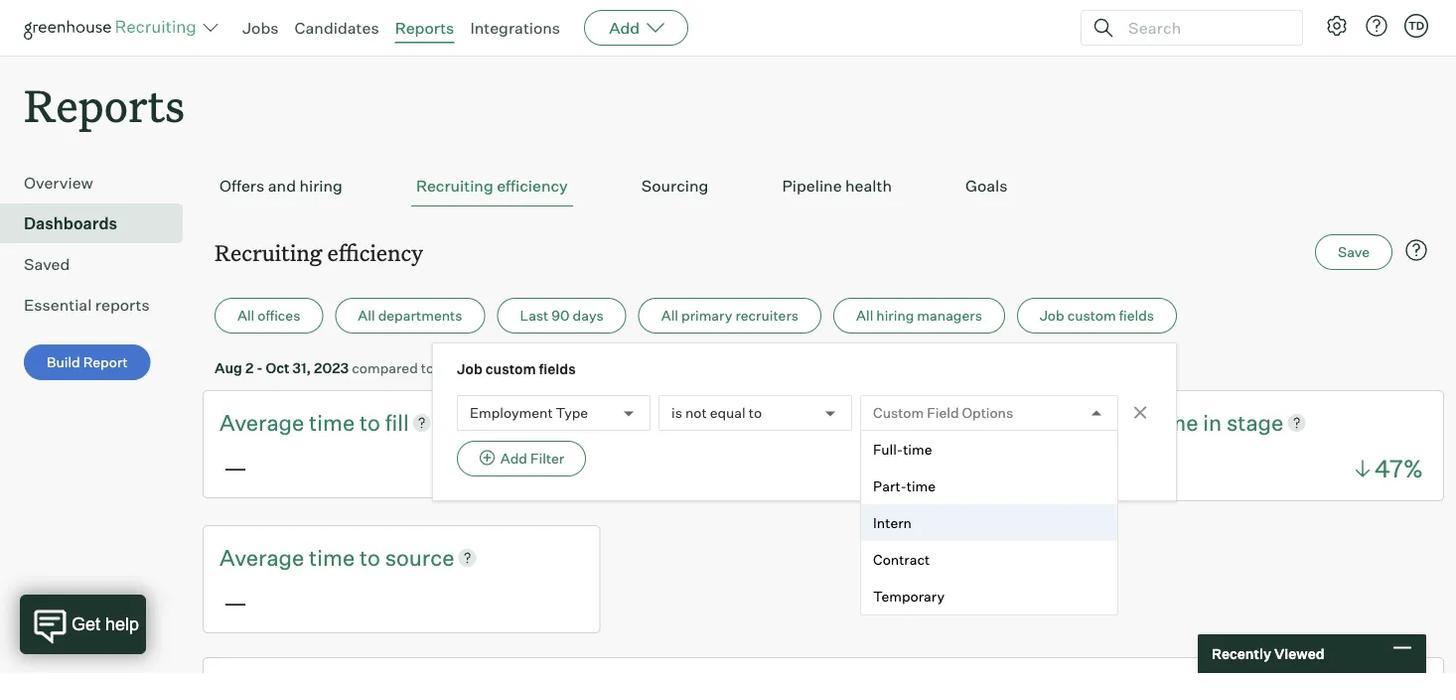 Task type: locate. For each thing, give the bounding box(es) containing it.
0 horizontal spatial hiring
[[299, 176, 343, 196]]

hiring inside offers and hiring 'button'
[[299, 176, 343, 196]]

1 — from the top
[[224, 453, 247, 482]]

all inside "button"
[[856, 307, 874, 325]]

0 vertical spatial fields
[[1119, 307, 1155, 325]]

offers
[[220, 176, 265, 196]]

faq image
[[1405, 239, 1429, 262]]

all for all hiring managers
[[856, 307, 874, 325]]

custom
[[1068, 307, 1116, 325], [486, 361, 536, 378]]

0 horizontal spatial efficiency
[[327, 238, 423, 267]]

0 horizontal spatial days
[[573, 307, 604, 325]]

0 horizontal spatial fields
[[539, 361, 576, 378]]

2023
[[314, 359, 349, 377], [534, 359, 569, 377]]

1 2023 from the left
[[314, 359, 349, 377]]

pipeline health
[[782, 176, 892, 196]]

type
[[556, 405, 588, 422]]

aug left 1,
[[491, 359, 518, 377]]

- right 4
[[481, 359, 488, 377]]

job custom fields button
[[1017, 298, 1177, 334]]

0 vertical spatial custom
[[1068, 307, 1116, 325]]

equal
[[710, 405, 746, 422]]

0 horizontal spatial reports
[[24, 76, 185, 134]]

time link left the source link
[[309, 542, 360, 573]]

goals button
[[961, 166, 1013, 207]]

reports
[[395, 18, 454, 38], [24, 76, 185, 134]]

add for add filter
[[501, 450, 528, 468]]

0 vertical spatial efficiency
[[497, 176, 568, 196]]

to link for hire
[[782, 408, 807, 438]]

hiring left managers
[[877, 307, 914, 325]]

saved link
[[24, 253, 175, 276]]

4 all from the left
[[856, 307, 874, 325]]

0 horizontal spatial custom
[[486, 361, 536, 378]]

90
[[552, 307, 570, 325]]

add inside popup button
[[609, 18, 640, 38]]

all inside button
[[358, 307, 375, 325]]

pipeline
[[782, 176, 842, 196]]

0 horizontal spatial add
[[501, 450, 528, 468]]

- right 2
[[257, 359, 263, 377]]

time
[[309, 409, 355, 436], [731, 409, 777, 436], [1153, 409, 1199, 436], [903, 441, 932, 458], [907, 478, 936, 495], [309, 544, 355, 571]]

job
[[1040, 307, 1065, 325], [457, 361, 483, 378]]

1 vertical spatial days
[[1096, 454, 1150, 484]]

0 vertical spatial recruiting efficiency
[[416, 176, 568, 196]]

dashboards link
[[24, 212, 175, 236]]

2 — from the top
[[224, 587, 247, 617]]

0 vertical spatial hiring
[[299, 176, 343, 196]]

all left "offices"
[[237, 307, 255, 325]]

— for source
[[224, 587, 247, 617]]

hire link
[[807, 408, 846, 438]]

time link left fill link
[[309, 408, 360, 438]]

1 vertical spatial add
[[501, 450, 528, 468]]

to link
[[360, 408, 385, 438], [782, 408, 807, 438], [360, 542, 385, 573]]

reports down greenhouse recruiting image
[[24, 76, 185, 134]]

compared
[[352, 359, 418, 377]]

average time to for source
[[220, 544, 385, 571]]

stage link
[[1227, 408, 1284, 438]]

to left the hire
[[782, 409, 802, 436]]

average link for hire
[[641, 408, 731, 438]]

1 vertical spatial reports
[[24, 76, 185, 134]]

efficiency
[[497, 176, 568, 196], [327, 238, 423, 267]]

all left "departments"
[[358, 307, 375, 325]]

1 horizontal spatial custom
[[1068, 307, 1116, 325]]

1 horizontal spatial 2023
[[534, 359, 569, 377]]

1 horizontal spatial job
[[1040, 307, 1065, 325]]

time link right not
[[731, 408, 782, 438]]

0 horizontal spatial recruiting
[[215, 238, 322, 267]]

overview link
[[24, 171, 175, 195]]

2023 right the 31, on the left bottom
[[314, 359, 349, 377]]

tab list
[[215, 166, 1433, 207]]

1 horizontal spatial reports
[[395, 18, 454, 38]]

1 horizontal spatial aug
[[491, 359, 518, 377]]

to left the source
[[360, 544, 380, 571]]

0 vertical spatial recruiting
[[416, 176, 493, 196]]

average time to
[[220, 409, 385, 436], [641, 409, 807, 436], [220, 544, 385, 571]]

fill link
[[385, 408, 409, 438]]

save button
[[1316, 235, 1393, 270]]

hiring right 'and'
[[299, 176, 343, 196]]

18 days
[[1067, 454, 1150, 484]]

average link for source
[[220, 542, 309, 573]]

is
[[672, 405, 682, 422]]

time link left stage link
[[1153, 408, 1203, 438]]

1 all from the left
[[237, 307, 255, 325]]

aug left 2
[[215, 359, 242, 377]]

to left fill on the bottom left of the page
[[360, 409, 380, 436]]

reports link
[[395, 18, 454, 38]]

1 horizontal spatial fields
[[1119, 307, 1155, 325]]

1 horizontal spatial hiring
[[877, 307, 914, 325]]

1 vertical spatial hiring
[[877, 307, 914, 325]]

average time to for hire
[[641, 409, 807, 436]]

days
[[573, 307, 604, 325], [1096, 454, 1150, 484]]

aug
[[215, 359, 242, 377], [491, 359, 518, 377]]

to
[[421, 359, 434, 377], [749, 405, 762, 422], [360, 409, 380, 436], [782, 409, 802, 436], [360, 544, 380, 571]]

0 horizontal spatial job custom fields
[[457, 361, 576, 378]]

stage
[[1227, 409, 1284, 436]]

recruiting inside button
[[416, 176, 493, 196]]

tab list containing offers and hiring
[[215, 166, 1433, 207]]

1 - from the left
[[257, 359, 263, 377]]

0 horizontal spatial aug
[[215, 359, 242, 377]]

31,
[[292, 359, 311, 377]]

all left managers
[[856, 307, 874, 325]]

Search text field
[[1124, 13, 1285, 42]]

average link for stage
[[1063, 408, 1153, 438]]

to left 'may'
[[421, 359, 434, 377]]

intern
[[873, 514, 912, 532]]

1 vertical spatial —
[[224, 587, 247, 617]]

time up part-time
[[903, 441, 932, 458]]

essential reports
[[24, 295, 150, 315]]

1 horizontal spatial recruiting
[[416, 176, 493, 196]]

0 vertical spatial days
[[573, 307, 604, 325]]

temporary
[[873, 588, 945, 605]]

1 vertical spatial job
[[457, 361, 483, 378]]

2 aug from the left
[[491, 359, 518, 377]]

to for source
[[360, 544, 380, 571]]

time down the 31, on the left bottom
[[309, 409, 355, 436]]

time right not
[[731, 409, 777, 436]]

0 horizontal spatial -
[[257, 359, 263, 377]]

time left the source
[[309, 544, 355, 571]]

source
[[385, 544, 454, 571]]

last 90 days button
[[497, 298, 627, 334]]

hiring
[[299, 176, 343, 196], [877, 307, 914, 325]]

time link for source
[[309, 542, 360, 573]]

2
[[245, 359, 254, 377]]

employment type
[[470, 405, 588, 422]]

—
[[224, 453, 247, 482], [224, 587, 247, 617]]

average
[[220, 409, 304, 436], [641, 409, 726, 436], [1063, 409, 1148, 436], [220, 544, 304, 571]]

0 vertical spatial add
[[609, 18, 640, 38]]

sourcing
[[642, 176, 709, 196]]

to link for fill
[[360, 408, 385, 438]]

1 horizontal spatial add
[[609, 18, 640, 38]]

1 horizontal spatial -
[[481, 359, 488, 377]]

average link
[[220, 408, 309, 438], [641, 408, 731, 438], [1063, 408, 1153, 438], [220, 542, 309, 573]]

2023 right 1,
[[534, 359, 569, 377]]

add filter
[[501, 450, 565, 468]]

1 vertical spatial job custom fields
[[457, 361, 576, 378]]

all
[[237, 307, 255, 325], [358, 307, 375, 325], [661, 307, 679, 325], [856, 307, 874, 325]]

-
[[257, 359, 263, 377], [481, 359, 488, 377]]

0 vertical spatial reports
[[395, 18, 454, 38]]

2 - from the left
[[481, 359, 488, 377]]

last
[[520, 307, 549, 325]]

sourcing button
[[637, 166, 714, 207]]

1 horizontal spatial efficiency
[[497, 176, 568, 196]]

td button
[[1401, 10, 1433, 42]]

in
[[1203, 409, 1222, 436]]

add inside button
[[501, 450, 528, 468]]

job custom fields
[[1040, 307, 1155, 325], [457, 361, 576, 378]]

3 all from the left
[[661, 307, 679, 325]]

reports right the candidates on the top left of page
[[395, 18, 454, 38]]

days right 18
[[1096, 454, 1150, 484]]

0 vertical spatial job
[[1040, 307, 1065, 325]]

all for all departments
[[358, 307, 375, 325]]

time for stage
[[1153, 409, 1199, 436]]

1 horizontal spatial job custom fields
[[1040, 307, 1155, 325]]

average link for fill
[[220, 408, 309, 438]]

all left primary
[[661, 307, 679, 325]]

0 vertical spatial —
[[224, 453, 247, 482]]

fields
[[1119, 307, 1155, 325], [539, 361, 576, 378]]

2 all from the left
[[358, 307, 375, 325]]

days right 90
[[573, 307, 604, 325]]

all hiring managers
[[856, 307, 982, 325]]

time left the in
[[1153, 409, 1199, 436]]

is not equal to
[[672, 405, 762, 422]]

0 horizontal spatial 2023
[[314, 359, 349, 377]]

efficiency inside button
[[497, 176, 568, 196]]

0 vertical spatial job custom fields
[[1040, 307, 1155, 325]]

1 vertical spatial custom
[[486, 361, 536, 378]]

custom inside button
[[1068, 307, 1116, 325]]



Task type: describe. For each thing, give the bounding box(es) containing it.
47%
[[1375, 454, 1424, 484]]

part-
[[873, 478, 907, 495]]

part-time
[[873, 478, 936, 495]]

last 90 days
[[520, 307, 604, 325]]

1 horizontal spatial days
[[1096, 454, 1150, 484]]

1 vertical spatial efficiency
[[327, 238, 423, 267]]

integrations link
[[470, 18, 560, 38]]

full-time
[[873, 441, 932, 458]]

all offices
[[237, 307, 300, 325]]

may
[[437, 359, 466, 377]]

aug 2 - oct 31, 2023 compared to may 4 - aug 1, 2023
[[215, 359, 569, 377]]

hiring inside all hiring managers "button"
[[877, 307, 914, 325]]

all for all primary recruiters
[[661, 307, 679, 325]]

0 horizontal spatial job
[[457, 361, 483, 378]]

recruiting efficiency button
[[411, 166, 573, 207]]

not
[[685, 405, 707, 422]]

offers and hiring
[[220, 176, 343, 196]]

job custom fields inside button
[[1040, 307, 1155, 325]]

and
[[268, 176, 296, 196]]

greenhouse recruiting image
[[24, 16, 203, 40]]

build
[[47, 354, 80, 371]]

candidates link
[[295, 18, 379, 38]]

departments
[[378, 307, 462, 325]]

jobs link
[[242, 18, 279, 38]]

candidates
[[295, 18, 379, 38]]

td button
[[1405, 14, 1429, 38]]

custom
[[873, 405, 924, 422]]

to link for source
[[360, 542, 385, 573]]

build report button
[[24, 345, 151, 381]]

add button
[[584, 10, 689, 46]]

18
[[1067, 454, 1091, 484]]

fill
[[385, 409, 409, 436]]

all departments
[[358, 307, 462, 325]]

reports
[[95, 295, 150, 315]]

job inside button
[[1040, 307, 1065, 325]]

saved
[[24, 255, 70, 274]]

essential
[[24, 295, 92, 315]]

all offices button
[[215, 298, 323, 334]]

all primary recruiters
[[661, 307, 799, 325]]

recruiting efficiency inside button
[[416, 176, 568, 196]]

average time to for fill
[[220, 409, 385, 436]]

average for fill
[[220, 409, 304, 436]]

filter
[[531, 450, 565, 468]]

pipeline health button
[[777, 166, 897, 207]]

recently
[[1212, 646, 1272, 663]]

health
[[846, 176, 892, 196]]

time for source
[[309, 544, 355, 571]]

1 vertical spatial fields
[[539, 361, 576, 378]]

dashboards
[[24, 214, 117, 234]]

custom field options
[[873, 405, 1014, 422]]

add filter button
[[457, 441, 586, 477]]

configure image
[[1325, 14, 1349, 38]]

average for stage
[[1063, 409, 1148, 436]]

oct
[[266, 359, 290, 377]]

primary
[[682, 307, 733, 325]]

managers
[[917, 307, 982, 325]]

to right equal
[[749, 405, 762, 422]]

overview
[[24, 173, 93, 193]]

average for source
[[220, 544, 304, 571]]

jobs
[[242, 18, 279, 38]]

hire
[[807, 409, 846, 436]]

offices
[[258, 307, 300, 325]]

options
[[962, 405, 1014, 422]]

1 aug from the left
[[215, 359, 242, 377]]

recently viewed
[[1212, 646, 1325, 663]]

contract
[[873, 551, 930, 568]]

field
[[927, 405, 959, 422]]

td
[[1409, 19, 1425, 32]]

average for hire
[[641, 409, 726, 436]]

build report
[[47, 354, 128, 371]]

1 vertical spatial recruiting
[[215, 238, 322, 267]]

in link
[[1203, 408, 1227, 438]]

to for hire
[[782, 409, 802, 436]]

1 vertical spatial recruiting efficiency
[[215, 238, 423, 267]]

time down full-time
[[907, 478, 936, 495]]

time link for fill
[[309, 408, 360, 438]]

1,
[[521, 359, 531, 377]]

all primary recruiters button
[[639, 298, 822, 334]]

integrations
[[470, 18, 560, 38]]

average time in
[[1063, 409, 1227, 436]]

— for fill
[[224, 453, 247, 482]]

time link for hire
[[731, 408, 782, 438]]

time for fill
[[309, 409, 355, 436]]

time for hire
[[731, 409, 777, 436]]

full-
[[873, 441, 903, 458]]

report
[[83, 354, 128, 371]]

add for add
[[609, 18, 640, 38]]

all for all offices
[[237, 307, 255, 325]]

essential reports link
[[24, 293, 175, 317]]

fields inside button
[[1119, 307, 1155, 325]]

all departments button
[[335, 298, 485, 334]]

2 2023 from the left
[[534, 359, 569, 377]]

goals
[[966, 176, 1008, 196]]

time link for stage
[[1153, 408, 1203, 438]]

to for fill
[[360, 409, 380, 436]]

employment
[[470, 405, 553, 422]]

viewed
[[1275, 646, 1325, 663]]

save
[[1338, 244, 1370, 261]]

all hiring managers button
[[834, 298, 1005, 334]]

days inside last 90 days button
[[573, 307, 604, 325]]

offers and hiring button
[[215, 166, 348, 207]]

recruiters
[[736, 307, 799, 325]]



Task type: vqa. For each thing, say whether or not it's contained in the screenshot.
leftmost custom
yes



